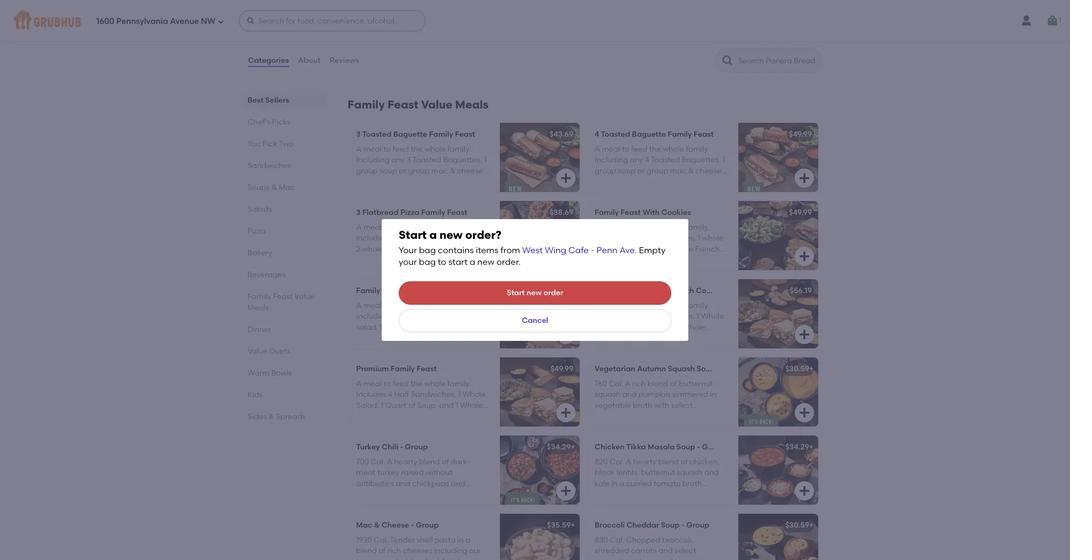 Task type: vqa. For each thing, say whether or not it's contained in the screenshot.
the related to 3 Toasted Baguette Family Feast
yes



Task type: locate. For each thing, give the bounding box(es) containing it.
allergens: inside 90 cal. organic apple juice. allergens: none
[[595, 39, 630, 48]]

0 vertical spatial includes
[[595, 312, 625, 321]]

family feast value meals
[[348, 98, 489, 111], [248, 292, 315, 313]]

soup up broccoli,
[[661, 521, 680, 530]]

includes
[[595, 312, 625, 321], [356, 390, 386, 400]]

the up "baguette."
[[411, 301, 422, 310]]

1 allergens: from the left
[[356, 39, 391, 48]]

value
[[421, 98, 453, 111], [294, 292, 315, 301], [248, 347, 268, 356]]

$43.69 for premium
[[550, 286, 573, 295]]

family. for premium family feast with cookies
[[686, 301, 709, 310]]

none
[[393, 39, 411, 48], [632, 39, 650, 48]]

a inside 'a meal to feed the whole family, including 4 half sandwiches, 1 whole salad, 1 group soup, 1 whole french baguette and 4 chocolate chipper cookies. serves 4-6.'
[[595, 223, 600, 232]]

1 or from the left
[[399, 166, 406, 176]]

pizza tab
[[248, 226, 322, 237]]

family down reviews button
[[348, 98, 385, 111]]

cheese, inside a meal to feed the whole family. including any 4 toasted baguettes, 1 group soup or group mac & cheese, and 1 whole salad. serves 4-6.
[[696, 166, 724, 176]]

includes for baguette,
[[595, 312, 625, 321]]

- right cafe
[[591, 245, 595, 256]]

2 $34.29 + from the left
[[786, 443, 814, 452]]

feed inside a meal to feed the whole family, including 4 half sandwiches, 1 whole salad, 1 group soup and 1 whole french baguette. serves 4-6.
[[393, 301, 409, 310]]

- right squash
[[717, 365, 720, 374]]

to down family feast
[[383, 301, 391, 310]]

1 $30.59 from the top
[[785, 365, 809, 374]]

1 horizontal spatial meals
[[455, 98, 489, 111]]

2 vertical spatial premium
[[356, 365, 389, 374]]

$30.59 for vegetarian autumn squash soup - group
[[785, 365, 809, 374]]

2 vertical spatial value
[[248, 347, 268, 356]]

beverages tab
[[248, 269, 322, 281]]

1 horizontal spatial flatbread
[[412, 234, 448, 243]]

meal inside a meal to feed the whole family. includes 4 half sandwiches, 1 whole salad, 1 quart of soup, 1 whole french baguette, and 4 chocolate chippers. serves 4-6.
[[602, 301, 620, 310]]

soup, up baguette,
[[656, 323, 676, 332]]

$30.59 for broccoli cheddar soup - group
[[785, 521, 809, 530]]

sandwiches, up soup,
[[651, 234, 696, 243]]

vegetarian autumn squash soup - group
[[595, 365, 745, 374]]

of
[[647, 323, 654, 332], [408, 401, 415, 410], [379, 547, 386, 556]]

quart up baguette,
[[624, 323, 645, 332]]

or for 3
[[399, 166, 406, 176]]

0 horizontal spatial cheese,
[[457, 166, 485, 176]]

svg image for family feast
[[560, 328, 572, 341]]

2 salad. from the left
[[638, 177, 660, 186]]

1 including from the left
[[356, 156, 390, 165]]

pick
[[262, 139, 277, 149]]

to inside a meal to feed the whole family. including any 4 toasted baguettes, 1 group soup or group mac & cheese, and 1 whole salad. serves 4-6.
[[622, 145, 629, 154]]

organic apple juice image
[[738, 6, 818, 76]]

0 vertical spatial premium
[[386, 28, 418, 37]]

meal down cookies.
[[602, 301, 620, 310]]

turkey chili - group
[[356, 443, 428, 452]]

0 vertical spatial quart
[[624, 323, 645, 332]]

1 none from the left
[[393, 39, 411, 48]]

2 vertical spatial of
[[379, 547, 386, 556]]

1 horizontal spatial sandwiches,
[[651, 234, 696, 243]]

in
[[457, 536, 464, 545], [675, 558, 681, 561]]

meal for a meal to feed the whole family. including any 4 toasted baguettes, 1 group soup or group mac & cheese, and 1 whole salad. serves 4-6.
[[602, 145, 620, 154]]

1 vertical spatial sandwiches,
[[411, 390, 456, 400]]

a for a meal to feed the whole family. including any 4 toasted baguettes, 1 group soup or group mac & cheese, and 1 whole salad. serves 4-6.
[[595, 145, 600, 154]]

salad. inside a meal to feed the whole family. including any 4 toasted baguettes, 1 group soup or group mac & cheese, and 1 whole salad. serves 4-6.
[[638, 177, 660, 186]]

1 cheese, from the left
[[457, 166, 485, 176]]

soup inside a meal to feed the whole family. including any 4 toasted baguettes, 1 group soup or group mac & cheese, and 1 whole salad. serves 4-6.
[[618, 166, 636, 176]]

6. inside a meal to feed the whole family. including any 3 toasted baguettes, 1 group soup or group mac & cheese, and 1 whole salad. serves 4-6.
[[456, 177, 463, 186]]

1 horizontal spatial soup
[[408, 323, 425, 332]]

to down 3 toasted baguette family feast in the top left of the page
[[383, 145, 391, 154]]

-
[[591, 245, 595, 256], [717, 365, 720, 374], [400, 443, 403, 452], [697, 443, 700, 452], [411, 521, 414, 530], [681, 521, 685, 530]]

0 vertical spatial $49.99
[[789, 130, 812, 139]]

a for a meal to feed the whole family. includes 4 half sandwiches, 1 whole salad, 1 quart of soup, 1 whole french baguette, and 4 chocolate chippers. serves 4-6.
[[595, 301, 600, 310]]

0 horizontal spatial start
[[399, 228, 427, 242]]

mac
[[431, 166, 448, 176], [670, 166, 686, 176]]

1 horizontal spatial value
[[294, 292, 315, 301]]

1 horizontal spatial mac
[[670, 166, 686, 176]]

4 inside a meal to feed the whole family, including 4 half sandwiches, 1 whole salad, 1 group soup and 1 whole french baguette. serves 4-6.
[[391, 312, 395, 321]]

cal. for tender
[[374, 536, 388, 545]]

& inside "tab"
[[268, 413, 274, 422]]

the inside 'a meal to feed the whole family, including 4 half sandwiches, 1 whole salad, 1 group soup, 1 whole french baguette and 4 chocolate chipper cookies. serves 4-6.'
[[649, 223, 661, 232]]

chippers.
[[595, 345, 629, 354]]

$34.29 + for turkey chili - group
[[547, 443, 575, 452]]

quart for french
[[385, 401, 407, 410]]

to
[[383, 145, 391, 154], [622, 145, 629, 154], [383, 223, 391, 232], [622, 223, 629, 232], [438, 257, 446, 268], [383, 301, 391, 310], [622, 301, 629, 310], [383, 380, 391, 389]]

0 vertical spatial sandwiches,
[[649, 312, 695, 321]]

pizza
[[400, 208, 419, 217], [248, 227, 266, 236]]

the for premium family feast
[[411, 380, 422, 389]]

1 baguettes, from the left
[[443, 156, 482, 165]]

$34.29 for turkey chili - group
[[547, 443, 571, 452]]

group right squash
[[722, 365, 745, 374]]

0 horizontal spatial baguettes,
[[443, 156, 482, 165]]

1 vertical spatial new
[[477, 257, 495, 268]]

salad. up 3 flatbread pizza family feast
[[400, 177, 422, 186]]

1 horizontal spatial salad,
[[595, 323, 618, 332]]

1 vertical spatial premium
[[595, 286, 627, 295]]

1 vertical spatial $49.99
[[789, 208, 812, 217]]

the for 4 toasted baguette family feast
[[649, 145, 661, 154]]

1 vertical spatial chocolate
[[681, 334, 719, 343]]

1 vertical spatial $30.59
[[785, 521, 809, 530]]

feed inside a meal to feed the whole family. includes 4 half sandwiches, 1 whole salad, 1 quart of soup, 1 whole french baguette, and 4 chocolate chippers. serves 4-6.
[[631, 301, 647, 310]]

including inside a meal to feed the whole family, including 4 half sandwiches, 1 whole salad, 1 group soup and 1 whole french baguette. serves 4-6.
[[356, 312, 389, 321]]

2 vertical spatial new
[[527, 288, 542, 298]]

none inside 90 cal. organic apple juice. allergens: none
[[632, 39, 650, 48]]

1 vertical spatial half
[[397, 312, 411, 321]]

french
[[695, 245, 720, 254], [356, 334, 381, 343], [595, 334, 619, 343], [356, 412, 381, 421]]

baguette for 4
[[632, 130, 666, 139]]

family, for cookies
[[686, 223, 709, 232]]

the down the premium family feast
[[411, 380, 422, 389]]

to for a meal to feed the whole family. includes 4 half sandwiches, 1 whole salad, 1 quart of soup, and 1 whole french baguette. serves 4-6.
[[383, 380, 391, 389]]

premium family feast with cookies image
[[738, 279, 818, 349]]

0 vertical spatial start
[[399, 228, 427, 242]]

0 horizontal spatial salad,
[[356, 401, 379, 410]]

0 horizontal spatial in
[[457, 536, 464, 545]]

the down 4 toasted baguette family feast
[[649, 145, 661, 154]]

to for a meal to feed the whole family. including any 4 toasted baguettes, 1 group soup or group mac & cheese, and 1 whole salad. serves 4-6.
[[622, 145, 629, 154]]

$49.99 for a meal to feed the whole family. includes 4 half sandwiches, 1 whole salad, 1 quart of soup, and 1 whole french baguette. serves 4-6.
[[551, 365, 573, 374]]

of up baguette,
[[647, 323, 654, 332]]

0 vertical spatial $30.59
[[785, 365, 809, 374]]

serves inside a meal to feed the whole family. including any 3 toasted baguettes, 1 group soup or group mac & cheese, and 1 whole salad. serves 4-6.
[[424, 177, 447, 186]]

0 vertical spatial mac
[[279, 183, 295, 192]]

serves inside a meal to feed the whole family, including 4 half sandwiches, 1 whole salad, 1 group soup and 1 whole french baguette. serves 4-6.
[[420, 334, 444, 343]]

french up chippers.
[[595, 334, 619, 343]]

family. for premium family feast
[[447, 380, 471, 389]]

a up our
[[465, 536, 470, 545]]

bag
[[419, 245, 436, 256], [419, 257, 436, 268]]

of for baguette.
[[408, 401, 415, 410]]

feed inside a meal to feed the whole family. including any 4 toasted baguettes, 1 group soup or group mac & cheese, and 1 whole salad. serves 4-6.
[[631, 145, 647, 154]]

+ for broccoli cheddar soup - group
[[809, 521, 814, 530]]

and inside a meal to feed the whole family. includes 4 half sandwiches, 1 whole salad, 1 quart of soup, 1 whole french baguette, and 4 chocolate chippers. serves 4-6.
[[659, 334, 673, 343]]

feed down family feast
[[393, 301, 409, 310]]

including down family feast
[[356, 312, 389, 321]]

1 vertical spatial flatbread
[[412, 234, 448, 243]]

tikka
[[626, 443, 646, 452]]

to for a meal to feed the whole family, including any 3 flatbread pizzas and 2 whole salads. serves 4-6.
[[383, 223, 391, 232]]

0 vertical spatial $30.59 +
[[785, 365, 814, 374]]

2 or from the left
[[637, 166, 645, 176]]

or down 4 toasted baguette family feast
[[637, 166, 645, 176]]

half for soup,
[[636, 234, 649, 243]]

sandwiches,
[[649, 312, 695, 321], [411, 390, 456, 400]]

value duets tab
[[248, 346, 322, 357]]

value duets
[[248, 347, 290, 356]]

2 $34.29 from the left
[[786, 443, 809, 452]]

any down 4 toasted baguette family feast
[[630, 156, 643, 165]]

0 horizontal spatial salad,
[[356, 323, 378, 332]]

chocolate inside a meal to feed the whole family. includes 4 half sandwiches, 1 whole salad, 1 quart of soup, 1 whole french baguette, and 4 chocolate chippers. serves 4-6.
[[681, 334, 719, 343]]

cal. right 1930
[[374, 536, 388, 545]]

sellers
[[265, 96, 289, 105]]

1 horizontal spatial baguettes,
[[682, 156, 721, 165]]

- right cheese
[[411, 521, 414, 530]]

$49.99
[[789, 130, 812, 139], [789, 208, 812, 217], [551, 365, 573, 374]]

3
[[356, 130, 361, 139], [406, 156, 411, 165], [356, 208, 361, 217], [406, 234, 411, 243]]

cal. for premium
[[370, 28, 384, 37]]

half up "baguette."
[[397, 312, 411, 321]]

0 vertical spatial salad,
[[595, 323, 618, 332]]

soup for squash
[[697, 365, 715, 374]]

categories
[[248, 56, 289, 65]]

allergens: for 160
[[356, 39, 391, 48]]

svg image
[[1046, 14, 1059, 27], [798, 55, 811, 68], [560, 172, 572, 185], [798, 172, 811, 185], [560, 328, 572, 341], [798, 407, 811, 419], [798, 485, 811, 498]]

order?
[[465, 228, 501, 242]]

0 vertical spatial with
[[643, 208, 660, 217]]

to down the premium family feast
[[383, 380, 391, 389]]

baguettes,
[[443, 156, 482, 165], [682, 156, 721, 165]]

feed down 3 flatbread pizza family feast
[[393, 223, 409, 232]]

to up ave
[[622, 223, 629, 232]]

0 vertical spatial half
[[636, 234, 649, 243]]

1 vertical spatial quart
[[385, 401, 407, 410]]

salad, inside a meal to feed the whole family, including 4 half sandwiches, 1 whole salad, 1 group soup and 1 whole french baguette. serves 4-6.
[[356, 323, 378, 332]]

seasonings
[[595, 558, 635, 561]]

any for a meal to feed the whole family, including any 3 flatbread pizzas and 2 whole salads. serves 4-6.
[[391, 234, 405, 243]]

soup right squash
[[697, 365, 715, 374]]

allergens: down 160 on the left
[[356, 39, 391, 48]]

0 vertical spatial new
[[440, 228, 463, 242]]

half up baguette,
[[633, 312, 648, 321]]

serves inside a meal to feed the whole family. includes 4 half sandwiches, 1 whole salad, 1 quart of soup, 1 whole french baguette, and 4 chocolate chippers. serves 4-6.
[[631, 345, 655, 354]]

0 vertical spatial cookies
[[661, 208, 691, 217]]

a right start in the top left of the page
[[470, 257, 475, 268]]

includes inside a meal to feed the whole family. includes 4 half sandwiches, 1 whole salad, 1 quart of soup, 1 whole french baguette, and 4 chocolate chippers. serves 4-6.
[[595, 312, 625, 321]]

0 vertical spatial in
[[457, 536, 464, 545]]

including inside 'a meal to feed the whole family, including 4 half sandwiches, 1 whole salad, 1 group soup, 1 whole french baguette and 4 chocolate chipper cookies. serves 4-6.'
[[595, 234, 628, 243]]

serves inside a meal to feed the whole family. including any 4 toasted baguettes, 1 group soup or group mac & cheese, and 1 whole salad. serves 4-6.
[[662, 177, 686, 186]]

a inside a meal to feed the whole family, including any 3 flatbread pizzas and 2 whole salads. serves 4-6.
[[356, 223, 362, 232]]

1 vertical spatial bag
[[419, 257, 436, 268]]

meal for a meal to feed the whole family. includes 4 half sandwiches, 1 whole salad, 1 quart of soup, 1 whole french baguette, and 4 chocolate chippers. serves 4-6.
[[602, 301, 620, 310]]

0 vertical spatial salad,
[[595, 245, 617, 254]]

serves up your
[[412, 245, 436, 254]]

1 vertical spatial sandwiches,
[[413, 312, 457, 321]]

toasted
[[362, 130, 392, 139], [601, 130, 630, 139], [412, 156, 441, 165], [651, 156, 680, 165]]

juice.
[[448, 28, 467, 37]]

2 baguettes, from the left
[[682, 156, 721, 165]]

meal inside a meal to feed the whole family, including any 3 flatbread pizzas and 2 whole salads. serves 4-6.
[[363, 223, 382, 232]]

1 horizontal spatial soup,
[[656, 323, 676, 332]]

the inside a meal to feed the whole family. includes 4 half sandwiches, 1 whole salad, 1 quart of soup, and 1 whole french baguette. serves 4-6.
[[411, 380, 422, 389]]

90 cal. organic apple juice. allergens: none
[[595, 28, 698, 48]]

salad. for 3
[[400, 177, 422, 186]]

salads tab
[[248, 204, 322, 215]]

chocolate down soup,
[[652, 256, 691, 265]]

half inside a meal to feed the whole family. includes 4 half sandwiches, 1 whole salad, 1 quart of soup, and 1 whole french baguette. serves 4-6.
[[394, 390, 409, 400]]

including
[[356, 156, 390, 165], [595, 156, 628, 165]]

0 horizontal spatial soup
[[380, 166, 397, 176]]

1 vertical spatial $30.59 +
[[785, 521, 814, 530]]

feed for 4 toasted baguette family feast
[[631, 145, 647, 154]]

blend
[[356, 547, 377, 556]]

warm bowls tab
[[248, 368, 322, 379]]

1 vertical spatial of
[[408, 401, 415, 410]]

1 horizontal spatial pizza
[[400, 208, 419, 217]]

& inside tab
[[271, 183, 277, 192]]

french inside a meal to feed the whole family, including 4 half sandwiches, 1 whole salad, 1 group soup and 1 whole french baguette. serves 4-6.
[[356, 334, 381, 343]]

baguette for 3
[[393, 130, 427, 139]]

mac inside a meal to feed the whole family. including any 4 toasted baguettes, 1 group soup or group mac & cheese, and 1 whole salad. serves 4-6.
[[670, 166, 686, 176]]

premium family feast image
[[500, 358, 580, 427]]

feed inside a meal to feed the whole family. including any 3 toasted baguettes, 1 group soup or group mac & cheese, and 1 whole salad. serves 4-6.
[[393, 145, 409, 154]]

1 salad. from the left
[[400, 177, 422, 186]]

1 $43.69 from the top
[[550, 130, 573, 139]]

& down 3 toasted baguette family feast in the top left of the page
[[450, 166, 455, 176]]

1 vertical spatial salad,
[[356, 323, 378, 332]]

0 horizontal spatial sandwiches,
[[413, 312, 457, 321]]

mac for 3
[[431, 166, 448, 176]]

soup,
[[656, 323, 676, 332], [417, 401, 438, 410]]

including
[[356, 234, 389, 243], [595, 234, 628, 243], [356, 312, 389, 321], [434, 547, 467, 556]]

1 vertical spatial meals
[[248, 303, 269, 313]]

value down beverages tab at the left of the page
[[294, 292, 315, 301]]

feed down the premium family feast
[[393, 380, 409, 389]]

juice
[[386, 13, 406, 22]]

2 including from the left
[[595, 156, 628, 165]]

2 horizontal spatial soup
[[618, 166, 636, 176]]

including up penn
[[595, 234, 628, 243]]

0 horizontal spatial none
[[393, 39, 411, 48]]

to inside empty your bag to start a new order.
[[438, 257, 446, 268]]

salad, for baguette
[[595, 245, 617, 254]]

0 horizontal spatial $34.29 +
[[547, 443, 575, 452]]

family
[[348, 98, 385, 111], [429, 130, 453, 139], [668, 130, 692, 139], [421, 208, 445, 217], [595, 208, 619, 217], [356, 286, 380, 295], [629, 286, 653, 295], [248, 292, 271, 301], [391, 365, 415, 374]]

1 horizontal spatial none
[[632, 39, 650, 48]]

value inside value duets tab
[[248, 347, 268, 356]]

family feast value meals up 3 toasted baguette family feast in the top left of the page
[[348, 98, 489, 111]]

chicken tikka masala soup - group
[[595, 443, 725, 452]]

6.
[[456, 177, 463, 186], [695, 177, 701, 186], [445, 245, 451, 254], [660, 266, 666, 275], [453, 334, 459, 343], [664, 345, 670, 354], [453, 412, 459, 421]]

0 horizontal spatial soup,
[[417, 401, 438, 410]]

soup for masala
[[677, 443, 695, 452]]

feast
[[388, 98, 418, 111], [455, 130, 475, 139], [694, 130, 714, 139], [447, 208, 467, 217], [621, 208, 641, 217], [382, 286, 402, 295], [655, 286, 675, 295], [273, 292, 293, 301], [417, 365, 437, 374]]

0 horizontal spatial meals
[[248, 303, 269, 313]]

reviews button
[[329, 42, 360, 80]]

or for 4
[[637, 166, 645, 176]]

soup, inside a meal to feed the whole family. includes 4 half sandwiches, 1 whole salad, 1 quart of soup, 1 whole french baguette, and 4 chocolate chippers. serves 4-6.
[[656, 323, 676, 332]]

group
[[356, 166, 378, 176], [408, 166, 430, 176], [595, 166, 616, 176], [647, 166, 668, 176], [623, 245, 644, 254], [384, 323, 406, 332]]

family, down start in the top left of the page
[[447, 301, 471, 310]]

meal down the premium family feast
[[363, 380, 382, 389]]

& left cheese
[[374, 521, 380, 530]]

and inside a meal to feed the whole family. includes 4 half sandwiches, 1 whole salad, 1 quart of soup, and 1 whole french baguette. serves 4-6.
[[439, 401, 454, 410]]

2 vertical spatial soup
[[661, 521, 680, 530]]

serves inside a meal to feed the whole family, including any 3 flatbread pizzas and 2 whole salads. serves 4-6.
[[412, 245, 436, 254]]

baguette,
[[621, 334, 657, 343]]

of up baguette. on the left bottom of the page
[[408, 401, 415, 410]]

the inside a meal to feed the whole family. including any 4 toasted baguettes, 1 group soup or group mac & cheese, and 1 whole salad. serves 4-6.
[[649, 145, 661, 154]]

sandwiches, inside a meal to feed the whole family. includes 4 half sandwiches, 1 whole salad, 1 quart of soup, 1 whole french baguette, and 4 chocolate chippers. serves 4-6.
[[649, 312, 695, 321]]

orange
[[420, 28, 446, 37]]

including down 3 toasted baguette family feast in the top left of the page
[[356, 156, 390, 165]]

empty
[[639, 245, 666, 256]]

2 $43.69 from the top
[[550, 286, 573, 295]]

0 horizontal spatial or
[[399, 166, 406, 176]]

sandwiches, inside a meal to feed the whole family, including 4 half sandwiches, 1 whole salad, 1 group soup and 1 whole french baguette. serves 4-6.
[[413, 312, 457, 321]]

new up contains
[[440, 228, 463, 242]]

a for a meal to feed the whole family, including 4 half sandwiches, 1 whole salad, 1 group soup and 1 whole french baguette. serves 4-6.
[[356, 301, 362, 310]]

with up soup,
[[643, 208, 660, 217]]

meal down family feast
[[363, 301, 382, 310]]

premium inside the 160 cal. premium orange juice. allergens: none
[[386, 28, 418, 37]]

you pick two
[[248, 139, 293, 149]]

1 $34.29 + from the left
[[547, 443, 575, 452]]

2 baguette from the left
[[632, 130, 666, 139]]

new left order
[[527, 288, 542, 298]]

0 vertical spatial value
[[421, 98, 453, 111]]

salad, for french
[[356, 401, 379, 410]]

baguette up a meal to feed the whole family. including any 3 toasted baguettes, 1 group soup or group mac & cheese, and 1 whole salad. serves 4-6. on the top left of page
[[393, 130, 427, 139]]

0 vertical spatial of
[[647, 323, 654, 332]]

flatbread up your
[[412, 234, 448, 243]]

serves up family feast with cookies
[[662, 177, 686, 186]]

cal. up "shredded"
[[610, 536, 624, 545]]

$35.59 +
[[547, 521, 575, 530]]

0 horizontal spatial half
[[394, 390, 409, 400]]

4-
[[449, 177, 456, 186], [687, 177, 695, 186], [438, 245, 445, 254], [653, 266, 660, 275], [445, 334, 453, 343], [656, 345, 664, 354], [445, 412, 453, 421]]

1 bag from the top
[[419, 245, 436, 256]]

salad, up chippers.
[[595, 323, 618, 332]]

soup
[[380, 166, 397, 176], [618, 166, 636, 176], [408, 323, 425, 332]]

the down the "premium family feast with cookies" on the bottom of the page
[[649, 301, 661, 310]]

baguette up a meal to feed the whole family. including any 4 toasted baguettes, 1 group soup or group mac & cheese, and 1 whole salad. serves 4-6.
[[632, 130, 666, 139]]

meal inside a meal to feed the whole family. including any 3 toasted baguettes, 1 group soup or group mac & cheese, and 1 whole salad. serves 4-6.
[[363, 145, 382, 154]]

best sellers tab
[[248, 95, 322, 106]]

feed for 3 toasted baguette family feast
[[393, 145, 409, 154]]

or
[[399, 166, 406, 176], [637, 166, 645, 176]]

& right 'soups' at the left of the page
[[271, 183, 277, 192]]

the down 3 flatbread pizza family feast
[[411, 223, 422, 232]]

soup for 4
[[618, 166, 636, 176]]

0 horizontal spatial baguette
[[393, 130, 427, 139]]

0 vertical spatial flatbread
[[362, 208, 399, 217]]

start up your
[[399, 228, 427, 242]]

cookies down chipper
[[696, 286, 726, 295]]

1 vertical spatial cookies
[[696, 286, 726, 295]]

pizza down salads
[[248, 227, 266, 236]]

cal. inside 1930 cal. tender shell pasta in a blend of rich cheeses including our tangy aged white cheddar chee
[[374, 536, 388, 545]]

svg image for turkey chili - group
[[560, 485, 572, 498]]

1 horizontal spatial start
[[507, 288, 525, 298]]

feed for family feast with cookies
[[631, 223, 647, 232]]

half inside a meal to feed the whole family. includes 4 half sandwiches, 1 whole salad, 1 quart of soup, 1 whole french baguette, and 4 chocolate chippers. serves 4-6.
[[633, 312, 648, 321]]

$34.29
[[547, 443, 571, 452], [786, 443, 809, 452]]

$30.59 +
[[785, 365, 814, 374], [785, 521, 814, 530]]

including down pasta
[[434, 547, 467, 556]]

0 vertical spatial sandwiches,
[[651, 234, 696, 243]]

mac
[[279, 183, 295, 192], [356, 521, 372, 530]]

family, inside a meal to feed the whole family, including any 3 flatbread pizzas and 2 whole salads. serves 4-6.
[[447, 223, 471, 232]]

1 horizontal spatial allergens:
[[595, 39, 630, 48]]

soup, inside a meal to feed the whole family. includes 4 half sandwiches, 1 whole salad, 1 quart of soup, and 1 whole french baguette. serves 4-6.
[[417, 401, 438, 410]]

in right pasta
[[457, 536, 464, 545]]

0 vertical spatial family feast value meals
[[348, 98, 489, 111]]

2 $30.59 from the top
[[785, 521, 809, 530]]

2 none from the left
[[632, 39, 650, 48]]

family down "baguette."
[[391, 365, 415, 374]]

1 horizontal spatial including
[[595, 156, 628, 165]]

4 inside a meal to feed the whole family. including any 4 toasted baguettes, 1 group soup or group mac & cheese, and 1 whole salad. serves 4-6.
[[645, 156, 649, 165]]

1 horizontal spatial of
[[408, 401, 415, 410]]

soup inside a meal to feed the whole family. including any 3 toasted baguettes, 1 group soup or group mac & cheese, and 1 whole salad. serves 4-6.
[[380, 166, 397, 176]]

meal up penn
[[602, 223, 620, 232]]

2 bag from the top
[[419, 257, 436, 268]]

1 $30.59 + from the top
[[785, 365, 814, 374]]

any inside a meal to feed the whole family. including any 4 toasted baguettes, 1 group soup or group mac & cheese, and 1 whole salad. serves 4-6.
[[630, 156, 643, 165]]

4- inside a meal to feed the whole family. includes 4 half sandwiches, 1 whole salad, 1 quart of soup, and 1 whole french baguette. serves 4-6.
[[445, 412, 453, 421]]

soup down 3 toasted baguette family feast in the top left of the page
[[380, 166, 397, 176]]

1 horizontal spatial salad,
[[595, 245, 617, 254]]

none for premium
[[393, 39, 411, 48]]

0 horizontal spatial of
[[379, 547, 386, 556]]

the inside a meal to feed the whole family. includes 4 half sandwiches, 1 whole salad, 1 quart of soup, 1 whole french baguette, and 4 chocolate chippers. serves 4-6.
[[649, 301, 661, 310]]

value up warm
[[248, 347, 268, 356]]

meal inside a meal to feed the whole family. includes 4 half sandwiches, 1 whole salad, 1 quart of soup, and 1 whole french baguette. serves 4-6.
[[363, 380, 382, 389]]

feed inside 'a meal to feed the whole family, including 4 half sandwiches, 1 whole salad, 1 group soup, 1 whole french baguette and 4 chocolate chipper cookies. serves 4-6.'
[[631, 223, 647, 232]]

1 horizontal spatial baguette
[[632, 130, 666, 139]]

cheese, for a meal to feed the whole family. including any 3 toasted baguettes, 1 group soup or group mac & cheese, and 1 whole salad. serves 4-6.
[[457, 166, 485, 176]]

1 vertical spatial mac
[[356, 521, 372, 530]]

and
[[356, 177, 371, 186], [595, 177, 609, 186], [473, 234, 487, 243], [630, 256, 645, 265], [427, 323, 441, 332], [659, 334, 673, 343], [439, 401, 454, 410], [658, 547, 673, 556]]

2 vertical spatial $49.99
[[551, 365, 573, 374]]

warm bowls
[[248, 369, 292, 378]]

cal. right 90 at top
[[605, 28, 620, 37]]

any for a meal to feed the whole family. including any 4 toasted baguettes, 1 group soup or group mac & cheese, and 1 whole salad. serves 4-6.
[[630, 156, 643, 165]]

1 horizontal spatial half
[[633, 312, 648, 321]]

half up .
[[636, 234, 649, 243]]

mac & cheese - group image
[[500, 514, 580, 561]]

start new order button
[[399, 282, 671, 305]]

feed for premium family feast
[[393, 380, 409, 389]]

4 toasted baguette family feast image
[[738, 123, 818, 192]]

sides & spreads tab
[[248, 412, 322, 423]]

feast inside tab
[[273, 292, 293, 301]]

family, up chipper
[[686, 223, 709, 232]]

a inside a meal to feed the whole family, including 4 half sandwiches, 1 whole salad, 1 group soup and 1 whole french baguette. serves 4-6.
[[356, 301, 362, 310]]

to inside a meal to feed the whole family, including any 3 flatbread pizzas and 2 whole salads. serves 4-6.
[[383, 223, 391, 232]]

baguettes, for 3 toasted baguette family feast
[[443, 156, 482, 165]]

- up broccoli,
[[681, 521, 685, 530]]

orange
[[356, 13, 384, 22]]

two
[[279, 139, 293, 149]]

1 horizontal spatial new
[[477, 257, 495, 268]]

1930 cal. tender shell pasta in a blend of rich cheeses including our tangy aged white cheddar chee
[[356, 536, 485, 561]]

the inside a meal to feed the whole family, including any 3 flatbread pizzas and 2 whole salads. serves 4-6.
[[411, 223, 422, 232]]

chocolate up squash
[[681, 334, 719, 343]]

0 horizontal spatial flatbread
[[362, 208, 399, 217]]

pizzas
[[450, 234, 471, 243]]

turkey
[[356, 443, 380, 452]]

to inside a meal to feed the whole family. including any 3 toasted baguettes, 1 group soup or group mac & cheese, and 1 whole salad. serves 4-6.
[[383, 145, 391, 154]]

0 horizontal spatial mac
[[431, 166, 448, 176]]

family feast value meals tab
[[248, 291, 322, 314]]

1 baguette from the left
[[393, 130, 427, 139]]

sandwiches, down the "premium family feast with cookies" on the bottom of the page
[[649, 312, 695, 321]]

svg image
[[246, 17, 255, 25], [218, 18, 224, 25], [560, 250, 572, 263], [798, 250, 811, 263], [798, 328, 811, 341], [560, 407, 572, 419], [560, 485, 572, 498]]

pizza up a meal to feed the whole family, including any 3 flatbread pizzas and 2 whole salads. serves 4-6.
[[400, 208, 419, 217]]

a inside a meal to feed the whole family. including any 3 toasted baguettes, 1 group soup or group mac & cheese, and 1 whole salad. serves 4-6.
[[356, 145, 362, 154]]

bakery tab
[[248, 248, 322, 259]]

group right the chili
[[405, 443, 428, 452]]

french left "baguette."
[[356, 334, 381, 343]]

any down 3 toasted baguette family feast in the top left of the page
[[391, 156, 405, 165]]

feed
[[393, 145, 409, 154], [631, 145, 647, 154], [393, 223, 409, 232], [631, 223, 647, 232], [393, 301, 409, 310], [631, 301, 647, 310], [393, 380, 409, 389]]

sandwiches
[[248, 161, 291, 170]]

includes up chippers.
[[595, 312, 625, 321]]

1 vertical spatial value
[[294, 292, 315, 301]]

a meal to feed the whole family, including 4 half sandwiches, 1 whole salad, 1 group soup and 1 whole french baguette. serves 4-6.
[[356, 301, 485, 343]]

turkey chili - group image
[[500, 436, 580, 505]]

& for soups & mac
[[271, 183, 277, 192]]

a meal to feed the whole family. includes 4 half sandwiches, 1 whole salad, 1 quart of soup, and 1 whole french baguette. serves 4-6.
[[356, 380, 485, 421]]

1 vertical spatial start
[[507, 288, 525, 298]]

premium family feast with cookies
[[595, 286, 726, 295]]

chili
[[382, 443, 398, 452]]

to up baguette,
[[622, 301, 629, 310]]

1 horizontal spatial family feast value meals
[[348, 98, 489, 111]]

meal
[[363, 145, 382, 154], [602, 145, 620, 154], [363, 223, 382, 232], [602, 223, 620, 232], [363, 301, 382, 310], [602, 301, 620, 310], [363, 380, 382, 389]]

0 horizontal spatial pizza
[[248, 227, 266, 236]]

serves right baguette. on the left bottom of the page
[[420, 412, 443, 421]]

soup for 3
[[380, 166, 397, 176]]

with down chipper
[[677, 286, 694, 295]]

1 vertical spatial with
[[677, 286, 694, 295]]

broccoli cheddar soup - group
[[595, 521, 709, 530]]

chocolate inside 'a meal to feed the whole family, including 4 half sandwiches, 1 whole salad, 1 group soup, 1 whole french baguette and 4 chocolate chipper cookies. serves 4-6.'
[[652, 256, 691, 265]]

1 vertical spatial in
[[675, 558, 681, 561]]

family feast
[[356, 286, 402, 295]]

family, inside 'a meal to feed the whole family, including 4 half sandwiches, 1 whole salad, 1 group soup, 1 whole french baguette and 4 chocolate chipper cookies. serves 4-6.'
[[686, 223, 709, 232]]

sandwiches, inside a meal to feed the whole family. includes 4 half sandwiches, 1 whole salad, 1 quart of soup, and 1 whole french baguette. serves 4-6.
[[411, 390, 456, 400]]

160 cal. premium orange juice. allergens: none
[[356, 28, 467, 48]]

svg image for 4 toasted baguette family feast
[[798, 172, 811, 185]]

1 $34.29 from the left
[[547, 443, 571, 452]]

group inside 'a meal to feed the whole family, including 4 half sandwiches, 1 whole salad, 1 group soup, 1 whole french baguette and 4 chocolate chipper cookies. serves 4-6.'
[[623, 245, 644, 254]]

baguettes, for 4 toasted baguette family feast
[[682, 156, 721, 165]]

a meal to feed the whole family, including 4 half sandwiches, 1 whole salad, 1 group soup, 1 whole french baguette and 4 chocolate chipper cookies. serves 4-6.
[[595, 223, 723, 275]]

1 vertical spatial soup,
[[417, 401, 438, 410]]

cal.
[[370, 28, 384, 37], [605, 28, 620, 37], [374, 536, 388, 545], [610, 536, 624, 545]]

& down 4 toasted baguette family feast
[[688, 166, 694, 176]]

half
[[636, 234, 649, 243], [397, 312, 411, 321]]

1 horizontal spatial mac
[[356, 521, 372, 530]]

0 horizontal spatial $34.29
[[547, 443, 571, 452]]

1 horizontal spatial cookies
[[696, 286, 726, 295]]

ave
[[620, 245, 635, 256]]

2 $30.59 + from the top
[[785, 521, 814, 530]]

2 cheese, from the left
[[696, 166, 724, 176]]

mac up salads tab
[[279, 183, 295, 192]]

none inside the 160 cal. premium orange juice. allergens: none
[[393, 39, 411, 48]]

avenue
[[170, 16, 199, 26]]

whole
[[424, 145, 446, 154], [663, 145, 684, 154], [377, 177, 398, 186], [615, 177, 637, 186], [424, 223, 446, 232], [663, 223, 684, 232], [702, 234, 723, 243], [362, 245, 383, 254], [672, 245, 693, 254], [424, 301, 446, 310], [663, 301, 684, 310], [464, 312, 485, 321], [448, 323, 469, 332], [424, 380, 446, 389]]

1 mac from the left
[[431, 166, 448, 176]]

salad, inside 'a meal to feed the whole family, including 4 half sandwiches, 1 whole salad, 1 group soup, 1 whole french baguette and 4 chocolate chipper cookies. serves 4-6.'
[[595, 245, 617, 254]]

1 vertical spatial half
[[394, 390, 409, 400]]

includes for french
[[356, 390, 386, 400]]

baguettes, inside a meal to feed the whole family. including any 3 toasted baguettes, 1 group soup or group mac & cheese, and 1 whole salad. serves 4-6.
[[443, 156, 482, 165]]

meal down 4 toasted baguette family feast
[[602, 145, 620, 154]]

cal. right 160 on the left
[[370, 28, 384, 37]]

meal for a meal to feed the whole family. includes 4 half sandwiches, 1 whole salad, 1 quart of soup, and 1 whole french baguette. serves 4-6.
[[363, 380, 382, 389]]

mac down 4 toasted baguette family feast
[[670, 166, 686, 176]]

family feast with cookies
[[595, 208, 691, 217]]

family. inside a meal to feed the whole family. including any 4 toasted baguettes, 1 group soup or group mac & cheese, and 1 whole salad. serves 4-6.
[[686, 145, 709, 154]]

a left pizzas
[[429, 228, 437, 242]]

0 horizontal spatial quart
[[385, 401, 407, 410]]

feed inside a meal to feed the whole family, including any 3 flatbread pizzas and 2 whole salads. serves 4-6.
[[393, 223, 409, 232]]

$43.69
[[550, 130, 573, 139], [550, 286, 573, 295]]

of for and
[[647, 323, 654, 332]]

& inside a meal to feed the whole family. including any 3 toasted baguettes, 1 group soup or group mac & cheese, and 1 whole salad. serves 4-6.
[[450, 166, 455, 176]]

including inside a meal to feed the whole family, including any 3 flatbread pizzas and 2 whole salads. serves 4-6.
[[356, 234, 389, 243]]

start down 'order.'
[[507, 288, 525, 298]]

feed down the "premium family feast with cookies" on the bottom of the page
[[631, 301, 647, 310]]

2 mac from the left
[[670, 166, 686, 176]]

the for family feast
[[411, 301, 422, 310]]

feed down family feast with cookies
[[631, 223, 647, 232]]

6. inside a meal to feed the whole family, including any 3 flatbread pizzas and 2 whole salads. serves 4-6.
[[445, 245, 451, 254]]

to inside a meal to feed the whole family. includes 4 half sandwiches, 1 whole salad, 1 quart of soup, and 1 whole french baguette. serves 4-6.
[[383, 380, 391, 389]]

1 horizontal spatial cheese,
[[696, 166, 724, 176]]

2 allergens: from the left
[[595, 39, 630, 48]]

family, up pizzas
[[447, 223, 471, 232]]

meal inside a meal to feed the whole family. including any 4 toasted baguettes, 1 group soup or group mac & cheese, and 1 whole salad. serves 4-6.
[[602, 145, 620, 154]]

half up baguette. on the left bottom of the page
[[394, 390, 409, 400]]

soups & mac
[[248, 183, 295, 192]]

1 vertical spatial includes
[[356, 390, 386, 400]]

allergens:
[[356, 39, 391, 48], [595, 39, 630, 48]]

including down 4 toasted baguette family feast
[[595, 156, 628, 165]]



Task type: describe. For each thing, give the bounding box(es) containing it.
cancel button
[[399, 309, 671, 333]]

including for a meal to feed the whole family, including any 3 flatbread pizzas and 2 whole salads. serves 4-6.
[[356, 234, 389, 243]]

whole inside a meal to feed the whole family. includes 4 half sandwiches, 1 whole salad, 1 quart of soup, 1 whole french baguette, and 4 chocolate chippers. serves 4-6.
[[663, 301, 684, 310]]

6. inside a meal to feed the whole family. includes 4 half sandwiches, 1 whole salad, 1 quart of soup, and 1 whole french baguette. serves 4-6.
[[453, 412, 459, 421]]

search icon image
[[721, 54, 734, 67]]

penn
[[597, 245, 618, 256]]

chef's picks tab
[[248, 117, 322, 128]]

4 inside a meal to feed the whole family. includes 4 half sandwiches, 1 whole salad, 1 quart of soup, and 1 whole french baguette. serves 4-6.
[[388, 390, 392, 400]]

bowls
[[271, 369, 292, 378]]

and inside a meal to feed the whole family, including 4 half sandwiches, 1 whole salad, 1 group soup and 1 whole french baguette. serves 4-6.
[[427, 323, 441, 332]]

group right the masala
[[702, 443, 725, 452]]

and inside 'a meal to feed the whole family, including 4 half sandwiches, 1 whole salad, 1 group soup, 1 whole french baguette and 4 chocolate chipper cookies. serves 4-6.'
[[630, 256, 645, 265]]

6. inside a meal to feed the whole family. including any 4 toasted baguettes, 1 group soup or group mac & cheese, and 1 whole salad. serves 4-6.
[[695, 177, 701, 186]]

family down .
[[629, 286, 653, 295]]

premium for a meal to feed the whole family. includes 4 half sandwiches, 1 whole salad, 1 quart of soup, 1 whole french baguette, and 4 chocolate chippers. serves 4-6.
[[595, 286, 627, 295]]

including for a meal to feed the whole family, including 4 half sandwiches, 1 whole salad, 1 group soup, 1 whole french baguette and 4 chocolate chipper cookies. serves 4-6.
[[595, 234, 628, 243]]

broccoli cheddar soup - group image
[[738, 514, 818, 561]]

allergens: for 90
[[595, 39, 630, 48]]

3 flatbread pizza family feast image
[[500, 201, 580, 270]]

family inside family feast value meals
[[248, 292, 271, 301]]

empty your bag to start a new order.
[[399, 245, 666, 268]]

to for a meal to feed the whole family, including 4 half sandwiches, 1 whole salad, 1 group soup and 1 whole french baguette. serves 4-6.
[[383, 301, 391, 310]]

& for mac & cheese - group
[[374, 521, 380, 530]]

baguette
[[595, 256, 628, 265]]

cheddar
[[421, 558, 452, 561]]

toasted inside a meal to feed the whole family. including any 4 toasted baguettes, 1 group soup or group mac & cheese, and 1 whole salad. serves 4-6.
[[651, 156, 680, 165]]

3 inside a meal to feed the whole family, including any 3 flatbread pizzas and 2 whole salads. serves 4-6.
[[406, 234, 411, 243]]

tender
[[390, 536, 415, 545]]

pasta
[[435, 536, 456, 545]]

your bag contains items from west wing cafe - penn ave .
[[399, 245, 637, 256]]

new inside start new order button
[[527, 288, 542, 298]]

6. inside a meal to feed the whole family. includes 4 half sandwiches, 1 whole salad, 1 quart of soup, 1 whole french baguette, and 4 chocolate chippers. serves 4-6.
[[664, 345, 670, 354]]

categories button
[[248, 42, 289, 80]]

toasted inside a meal to feed the whole family. including any 3 toasted baguettes, 1 group soup or group mac & cheese, and 1 whole salad. serves 4-6.
[[412, 156, 441, 165]]

apple
[[653, 28, 674, 37]]

reviews
[[330, 56, 359, 65]]

serves inside 'a meal to feed the whole family, including 4 half sandwiches, 1 whole salad, 1 group soup, 1 whole french baguette and 4 chocolate chipper cookies. serves 4-6.'
[[627, 266, 651, 275]]

in inside 830 cal. chopped broccoli, shredded carrots and select seasonings simmered in a velve
[[675, 558, 681, 561]]

cheddar
[[627, 521, 659, 530]]

4- inside a meal to feed the whole family. includes 4 half sandwiches, 1 whole salad, 1 quart of soup, 1 whole french baguette, and 4 chocolate chippers. serves 4-6.
[[656, 345, 664, 354]]

family. for 4 toasted baguette family feast
[[686, 145, 709, 154]]

a meal to feed the whole family. including any 3 toasted baguettes, 1 group soup or group mac & cheese, and 1 whole salad. serves 4-6.
[[356, 145, 487, 186]]

orange juice image
[[500, 6, 580, 76]]

$34.29 + for chicken tikka masala soup - group
[[786, 443, 814, 452]]

organic
[[622, 28, 651, 37]]

to for a meal to feed the whole family. includes 4 half sandwiches, 1 whole salad, 1 quart of soup, 1 whole french baguette, and 4 chocolate chippers. serves 4-6.
[[622, 301, 629, 310]]

cal. for chopped
[[610, 536, 624, 545]]

masala
[[648, 443, 675, 452]]

pennsylvania
[[116, 16, 168, 26]]

family down the 2 at the left top of the page
[[356, 286, 380, 295]]

feed for premium family feast with cookies
[[631, 301, 647, 310]]

cal. for organic
[[605, 28, 620, 37]]

of inside 1930 cal. tender shell pasta in a blend of rich cheeses including our tangy aged white cheddar chee
[[379, 547, 386, 556]]

bag inside empty your bag to start a new order.
[[419, 257, 436, 268]]

3 flatbread pizza family feast
[[356, 208, 467, 217]]

& inside a meal to feed the whole family. including any 4 toasted baguettes, 1 group soup or group mac & cheese, and 1 whole salad. serves 4-6.
[[688, 166, 694, 176]]

including for a meal to feed the whole family. including any 4 toasted baguettes, 1 group soup or group mac & cheese, and 1 whole salad. serves 4-6.
[[595, 156, 628, 165]]

meals inside family feast value meals
[[248, 303, 269, 313]]

svg image for 3 flatbread pizza family feast
[[560, 250, 572, 263]]

pizza inside tab
[[248, 227, 266, 236]]

4- inside a meal to feed the whole family. including any 4 toasted baguettes, 1 group soup or group mac & cheese, and 1 whole salad. serves 4-6.
[[687, 177, 695, 186]]

830
[[595, 536, 608, 545]]

$49.99 for a meal to feed the whole family, including 4 half sandwiches, 1 whole salad, 1 group soup, 1 whole french baguette and 4 chocolate chipper cookies. serves 4-6.
[[789, 208, 812, 217]]

your
[[399, 257, 417, 268]]

1 horizontal spatial with
[[677, 286, 694, 295]]

$30.59 + for vegetarian autumn squash soup - group
[[785, 365, 814, 374]]

family up a meal to feed the whole family. including any 3 toasted baguettes, 1 group soup or group mac & cheese, and 1 whole salad. serves 4-6. on the top left of page
[[429, 130, 453, 139]]

a inside empty your bag to start a new order.
[[470, 257, 475, 268]]

Search Panera Bread search field
[[737, 56, 819, 66]]

select
[[675, 547, 696, 556]]

duets
[[269, 347, 290, 356]]

start
[[448, 257, 468, 268]]

including for a meal to feed the whole family, including 4 half sandwiches, 1 whole salad, 1 group soup and 1 whole french baguette. serves 4-6.
[[356, 312, 389, 321]]

0 vertical spatial meals
[[455, 98, 489, 111]]

none for organic
[[632, 39, 650, 48]]

family feast with cookies image
[[738, 201, 818, 270]]

salads.
[[385, 245, 411, 254]]

group inside a meal to feed the whole family, including 4 half sandwiches, 1 whole salad, 1 group soup and 1 whole french baguette. serves 4-6.
[[384, 323, 406, 332]]

about
[[298, 56, 321, 65]]

vegetarian autumn squash soup - group image
[[738, 358, 818, 427]]

order.
[[497, 257, 521, 268]]

chicken tikka masala soup - group image
[[738, 436, 818, 505]]

1600 pennsylvania avenue nw
[[96, 16, 215, 26]]

mac for 4
[[670, 166, 686, 176]]

& for sides & spreads
[[268, 413, 274, 422]]

the for 3 flatbread pizza family feast
[[411, 223, 422, 232]]

cafe
[[568, 245, 589, 256]]

chef's
[[248, 118, 270, 127]]

1600
[[96, 16, 114, 26]]

premium family feast
[[356, 365, 437, 374]]

beverages
[[248, 270, 286, 279]]

squash
[[668, 365, 695, 374]]

a meal to feed the whole family, including any 3 flatbread pizzas and 2 whole salads. serves 4-6.
[[356, 223, 487, 254]]

0 horizontal spatial new
[[440, 228, 463, 242]]

1 button
[[1046, 11, 1062, 30]]

spreads
[[276, 413, 306, 422]]

a inside 1930 cal. tender shell pasta in a blend of rich cheeses including our tangy aged white cheddar chee
[[465, 536, 470, 545]]

a for a meal to feed the whole family. including any 3 toasted baguettes, 1 group soup or group mac & cheese, and 1 whole salad. serves 4-6.
[[356, 145, 362, 154]]

the for premium family feast with cookies
[[649, 301, 661, 310]]

to for a meal to feed the whole family. including any 3 toasted baguettes, 1 group soup or group mac & cheese, and 1 whole salad. serves 4-6.
[[383, 145, 391, 154]]

svg image for premium family feast
[[560, 407, 572, 419]]

3 inside a meal to feed the whole family. including any 3 toasted baguettes, 1 group soup or group mac & cheese, and 1 whole salad. serves 4-6.
[[406, 156, 411, 165]]

french inside a meal to feed the whole family. includes 4 half sandwiches, 1 whole salad, 1 quart of soup, 1 whole french baguette, and 4 chocolate chippers. serves 4-6.
[[595, 334, 619, 343]]

meal for a meal to feed the whole family, including any 3 flatbread pizzas and 2 whole salads. serves 4-6.
[[363, 223, 382, 232]]

salads
[[248, 205, 272, 214]]

a inside 830 cal. chopped broccoli, shredded carrots and select seasonings simmered in a velve
[[683, 558, 688, 561]]

family, inside a meal to feed the whole family, including 4 half sandwiches, 1 whole salad, 1 group soup and 1 whole french baguette. serves 4-6.
[[447, 301, 471, 310]]

autumn
[[637, 365, 666, 374]]

4- inside a meal to feed the whole family. including any 3 toasted baguettes, 1 group soup or group mac & cheese, and 1 whole salad. serves 4-6.
[[449, 177, 456, 186]]

soup, for serves
[[417, 401, 438, 410]]

family up penn
[[595, 208, 619, 217]]

family, for family
[[447, 223, 471, 232]]

mac & cheese - group
[[356, 521, 439, 530]]

in inside 1930 cal. tender shell pasta in a blend of rich cheeses including our tangy aged white cheddar chee
[[457, 536, 464, 545]]

soup inside a meal to feed the whole family, including 4 half sandwiches, 1 whole salad, 1 group soup and 1 whole french baguette. serves 4-6.
[[408, 323, 425, 332]]

new inside empty your bag to start a new order.
[[477, 257, 495, 268]]

0 horizontal spatial with
[[643, 208, 660, 217]]

mac inside tab
[[279, 183, 295, 192]]

chopped
[[626, 536, 660, 545]]

and inside a meal to feed the whole family. including any 3 toasted baguettes, 1 group soup or group mac & cheese, and 1 whole salad. serves 4-6.
[[356, 177, 371, 186]]

family up start a new order?
[[421, 208, 445, 217]]

sandwiches, for 1
[[649, 312, 695, 321]]

soups
[[248, 183, 270, 192]]

cheese
[[382, 521, 409, 530]]

shell
[[417, 536, 433, 545]]

best sellers
[[248, 96, 289, 105]]

2
[[356, 245, 360, 254]]

4- inside a meal to feed the whole family, including 4 half sandwiches, 1 whole salad, 1 group soup and 1 whole french baguette. serves 4-6.
[[445, 334, 453, 343]]

svg image for chicken tikka masala soup - group
[[798, 485, 811, 498]]

svg image for vegetarian autumn squash soup - group
[[798, 407, 811, 419]]

half for and
[[633, 312, 648, 321]]

$34.29 for chicken tikka masala soup - group
[[786, 443, 809, 452]]

feed for 3 flatbread pizza family feast
[[393, 223, 409, 232]]

nw
[[201, 16, 215, 26]]

the for family feast with cookies
[[649, 223, 661, 232]]

sides & spreads
[[248, 413, 306, 422]]

0 vertical spatial pizza
[[400, 208, 419, 217]]

sandwiches, for and
[[413, 312, 457, 321]]

cheeses
[[403, 547, 432, 556]]

premium for a meal to feed the whole family. includes 4 half sandwiches, 1 whole salad, 1 quart of soup, and 1 whole french baguette. serves 4-6.
[[356, 365, 389, 374]]

salad, for french
[[356, 323, 378, 332]]

white
[[400, 558, 419, 561]]

including for a meal to feed the whole family. including any 3 toasted baguettes, 1 group soup or group mac & cheese, and 1 whole salad. serves 4-6.
[[356, 156, 390, 165]]

and inside a meal to feed the whole family, including any 3 flatbread pizzas and 2 whole salads. serves 4-6.
[[473, 234, 487, 243]]

+ for mac & cheese - group
[[571, 521, 575, 530]]

family up a meal to feed the whole family. including any 4 toasted baguettes, 1 group soup or group mac & cheese, and 1 whole salad. serves 4-6.
[[668, 130, 692, 139]]

sandwiches, for 1
[[651, 234, 696, 243]]

90 cal. organic apple juice. allergens: none button
[[588, 6, 818, 76]]

about button
[[297, 42, 321, 80]]

whole inside a meal to feed the whole family. includes 4 half sandwiches, 1 whole salad, 1 quart of soup, and 1 whole french baguette. serves 4-6.
[[424, 380, 446, 389]]

sandwiches, for and
[[411, 390, 456, 400]]

a meal to feed the whole family. includes 4 half sandwiches, 1 whole salad, 1 quart of soup, 1 whole french baguette, and 4 chocolate chippers. serves 4-6.
[[595, 301, 724, 354]]

a for a meal to feed the whole family. includes 4 half sandwiches, 1 whole salad, 1 quart of soup, and 1 whole french baguette. serves 4-6.
[[356, 380, 362, 389]]

svg image for premium family feast with cookies
[[798, 328, 811, 341]]

family feast image
[[500, 279, 580, 349]]

juice.
[[676, 28, 698, 37]]

picks
[[272, 118, 290, 127]]

meal for a meal to feed the whole family. including any 3 toasted baguettes, 1 group soup or group mac & cheese, and 1 whole salad. serves 4-6.
[[363, 145, 382, 154]]

$38.69
[[550, 208, 573, 217]]

sides
[[248, 413, 267, 422]]

90
[[595, 28, 604, 37]]

soup, for 4
[[656, 323, 676, 332]]

0 horizontal spatial cookies
[[661, 208, 691, 217]]

- right the masala
[[697, 443, 700, 452]]

$30.59 + for broccoli cheddar soup - group
[[785, 521, 814, 530]]

soup,
[[646, 245, 666, 254]]

$43.69 for 4
[[550, 130, 573, 139]]

including inside 1930 cal. tender shell pasta in a blend of rich cheeses including our tangy aged white cheddar chee
[[434, 547, 467, 556]]

6. inside a meal to feed the whole family, including 4 half sandwiches, 1 whole salad, 1 group soup and 1 whole french baguette. serves 4-6.
[[453, 334, 459, 343]]

any for a meal to feed the whole family. including any 3 toasted baguettes, 1 group soup or group mac & cheese, and 1 whole salad. serves 4-6.
[[391, 156, 405, 165]]

1930
[[356, 536, 372, 545]]

serves inside a meal to feed the whole family. includes 4 half sandwiches, 1 whole salad, 1 quart of soup, and 1 whole french baguette. serves 4-6.
[[420, 412, 443, 421]]

tangy
[[356, 558, 377, 561]]

baguette.
[[383, 334, 418, 343]]

baguette.
[[383, 412, 418, 421]]

+ for turkey chili - group
[[571, 443, 575, 452]]

group up shell
[[416, 521, 439, 530]]

and inside a meal to feed the whole family. including any 4 toasted baguettes, 1 group soup or group mac & cheese, and 1 whole salad. serves 4-6.
[[595, 177, 609, 186]]

the for 3 toasted baguette family feast
[[411, 145, 422, 154]]

4- inside 'a meal to feed the whole family, including 4 half sandwiches, 1 whole salad, 1 group soup, 1 whole french baguette and 4 chocolate chipper cookies. serves 4-6.'
[[653, 266, 660, 275]]

start for start a new order?
[[399, 228, 427, 242]]

french inside a meal to feed the whole family. includes 4 half sandwiches, 1 whole salad, 1 quart of soup, and 1 whole french baguette. serves 4-6.
[[356, 412, 381, 421]]

a for a meal to feed the whole family, including any 3 flatbread pizzas and 2 whole salads. serves 4-6.
[[356, 223, 362, 232]]

vegetarian
[[595, 365, 635, 374]]

family. for 3 toasted baguette family feast
[[447, 145, 471, 154]]

our
[[469, 547, 481, 556]]

your
[[399, 245, 417, 256]]

meal for a meal to feed the whole family, including 4 half sandwiches, 1 whole salad, 1 group soup and 1 whole french baguette. serves 4-6.
[[363, 301, 382, 310]]

cheese, for a meal to feed the whole family. including any 4 toasted baguettes, 1 group soup or group mac & cheese, and 1 whole salad. serves 4-6.
[[696, 166, 724, 176]]

$35.59
[[547, 521, 571, 530]]

carrots
[[631, 547, 657, 556]]

to for a meal to feed the whole family, including 4 half sandwiches, 1 whole salad, 1 group soup, 1 whole french baguette and 4 chocolate chipper cookies. serves 4-6.
[[622, 223, 629, 232]]

feed for family feast
[[393, 301, 409, 310]]

salad, for baguette,
[[595, 323, 618, 332]]

1 inside button
[[1059, 16, 1062, 25]]

cancel
[[522, 316, 548, 325]]

2 horizontal spatial value
[[421, 98, 453, 111]]

group up broccoli,
[[686, 521, 709, 530]]

3 toasted baguette family feast image
[[500, 123, 580, 192]]

dinner tab
[[248, 324, 322, 335]]

sandwiches tab
[[248, 160, 322, 171]]

meal for a meal to feed the whole family, including 4 half sandwiches, 1 whole salad, 1 group soup, 1 whole french baguette and 4 chocolate chipper cookies. serves 4-6.
[[602, 223, 620, 232]]

salad. for 4
[[638, 177, 660, 186]]

a for a meal to feed the whole family, including 4 half sandwiches, 1 whole salad, 1 group soup, 1 whole french baguette and 4 chocolate chipper cookies. serves 4-6.
[[595, 223, 600, 232]]

value inside family feast value meals tab
[[294, 292, 315, 301]]

svg image for family feast with cookies
[[798, 250, 811, 263]]

french inside 'a meal to feed the whole family, including 4 half sandwiches, 1 whole salad, 1 group soup, 1 whole french baguette and 4 chocolate chipper cookies. serves 4-6.'
[[695, 245, 720, 254]]

broccoli
[[595, 521, 625, 530]]

rich
[[387, 547, 401, 556]]

family feast value meals inside tab
[[248, 292, 315, 313]]

- right the chili
[[400, 443, 403, 452]]

you pick two tab
[[248, 138, 322, 150]]

6. inside 'a meal to feed the whole family, including 4 half sandwiches, 1 whole salad, 1 group soup, 1 whole french baguette and 4 chocolate chipper cookies. serves 4-6.'
[[660, 266, 666, 275]]

aged
[[379, 558, 398, 561]]

svg image inside 1 button
[[1046, 14, 1059, 27]]

and inside 830 cal. chopped broccoli, shredded carrots and select seasonings simmered in a velve
[[658, 547, 673, 556]]

flatbread inside a meal to feed the whole family, including any 3 flatbread pizzas and 2 whole salads. serves 4-6.
[[412, 234, 448, 243]]

soups & mac tab
[[248, 182, 322, 193]]

4- inside a meal to feed the whole family, including any 3 flatbread pizzas and 2 whole salads. serves 4-6.
[[438, 245, 445, 254]]

3 toasted baguette family feast
[[356, 130, 475, 139]]

kids tab
[[248, 390, 322, 401]]

main navigation navigation
[[0, 0, 1070, 42]]

start new order
[[507, 288, 563, 298]]

dinner
[[248, 325, 271, 334]]

simmered
[[637, 558, 673, 561]]



